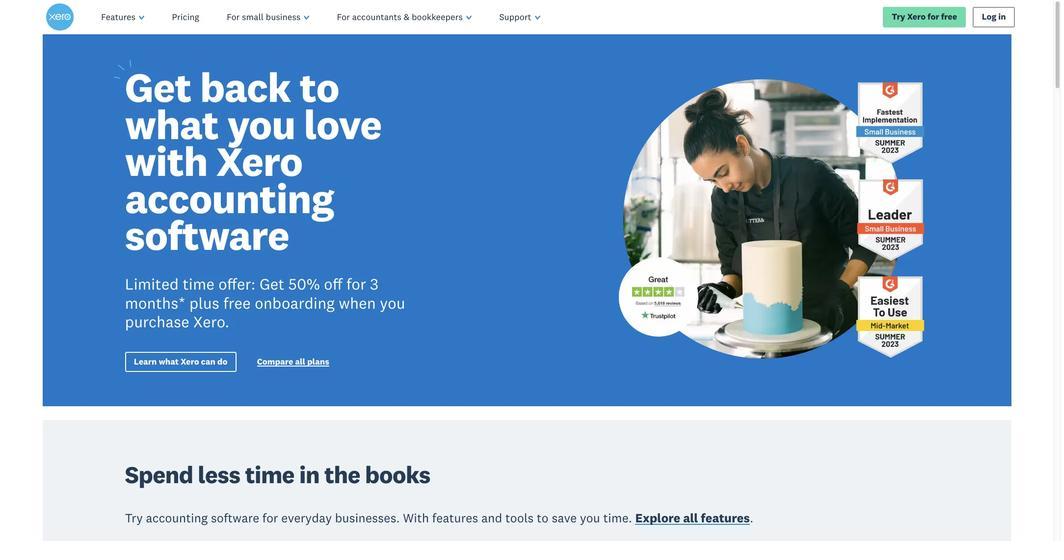 Task type: describe. For each thing, give the bounding box(es) containing it.
plus
[[189, 293, 219, 313]]

log
[[982, 11, 997, 22]]

features
[[101, 11, 136, 23]]

plans
[[307, 357, 329, 368]]

&
[[404, 11, 410, 23]]

explore
[[635, 511, 681, 526]]

1 horizontal spatial all
[[683, 511, 698, 526]]

compare
[[257, 357, 293, 368]]

when
[[339, 293, 376, 313]]

with
[[125, 136, 208, 187]]

software inside back to what you love with xero accounting software
[[125, 210, 289, 261]]

try xero for free
[[892, 11, 957, 22]]

0 horizontal spatial get
[[125, 61, 191, 113]]

2 horizontal spatial you
[[580, 511, 600, 526]]

learn what xero can do link
[[125, 352, 236, 373]]

what inside 'link'
[[159, 357, 179, 368]]

2 features from the left
[[701, 511, 750, 526]]

back
[[200, 61, 291, 113]]

learn what xero can do
[[134, 357, 227, 368]]

xero inside learn what xero can do 'link'
[[181, 357, 199, 368]]

love
[[304, 98, 382, 150]]

try for try xero for free
[[892, 11, 905, 22]]

explore all features link
[[635, 511, 750, 529]]

learn
[[134, 357, 157, 368]]

for for for small business
[[227, 11, 240, 23]]

the
[[324, 461, 360, 490]]

try for try accounting software for everyday businesses. with features and tools to save you time. explore all features .
[[125, 511, 143, 526]]

business
[[266, 11, 301, 23]]

less
[[198, 461, 240, 490]]

do
[[217, 357, 227, 368]]

1 horizontal spatial free
[[941, 11, 957, 22]]

0 vertical spatial all
[[295, 357, 305, 368]]

log in
[[982, 11, 1006, 22]]

save
[[552, 511, 577, 526]]

you inside limited time offer: get 50% off for 3 months* plus free onboarding when you purchase xero.
[[380, 293, 405, 313]]

off
[[324, 274, 342, 294]]

pricing link
[[158, 0, 213, 34]]

for small business button
[[213, 0, 323, 34]]

xero inside back to what you love with xero accounting software
[[216, 136, 303, 187]]

limited
[[125, 274, 179, 294]]

2 horizontal spatial for
[[928, 11, 939, 22]]

for small business
[[227, 11, 301, 23]]

features button
[[87, 0, 158, 34]]

small
[[242, 11, 264, 23]]

3
[[370, 274, 379, 294]]

months*
[[125, 293, 185, 313]]

onboarding
[[255, 293, 335, 313]]

accounting inside back to what you love with xero accounting software
[[125, 173, 334, 224]]

for accountants & bookkeepers button
[[323, 0, 486, 34]]

bookkeepers
[[412, 11, 463, 23]]

1 horizontal spatial in
[[999, 11, 1006, 22]]

free inside limited time offer: get 50% off for 3 months* plus free onboarding when you purchase xero.
[[223, 293, 251, 313]]

1 vertical spatial time
[[245, 461, 294, 490]]

for for for accountants & bookkeepers
[[337, 11, 350, 23]]

pricing
[[172, 11, 199, 23]]

accountants
[[352, 11, 401, 23]]



Task type: locate. For each thing, give the bounding box(es) containing it.
.
[[750, 511, 754, 526]]

in left the on the bottom left of the page
[[299, 461, 319, 490]]

for accountants & bookkeepers
[[337, 11, 463, 23]]

1 vertical spatial free
[[223, 293, 251, 313]]

1 vertical spatial xero
[[216, 136, 303, 187]]

0 vertical spatial for
[[928, 11, 939, 22]]

get
[[125, 61, 191, 113], [259, 274, 284, 294]]

for inside limited time offer: get 50% off for 3 months* plus free onboarding when you purchase xero.
[[346, 274, 366, 294]]

0 horizontal spatial to
[[300, 61, 339, 113]]

1 horizontal spatial you
[[380, 293, 405, 313]]

software
[[125, 210, 289, 261], [211, 511, 259, 526]]

in right log
[[999, 11, 1006, 22]]

to inside back to what you love with xero accounting software
[[300, 61, 339, 113]]

0 horizontal spatial for
[[227, 11, 240, 23]]

for
[[928, 11, 939, 22], [346, 274, 366, 294], [262, 511, 278, 526]]

1 horizontal spatial features
[[701, 511, 750, 526]]

0 vertical spatial try
[[892, 11, 905, 22]]

0 vertical spatial to
[[300, 61, 339, 113]]

0 vertical spatial you
[[227, 98, 295, 150]]

1 horizontal spatial try
[[892, 11, 905, 22]]

get inside limited time offer: get 50% off for 3 months* plus free onboarding when you purchase xero.
[[259, 274, 284, 294]]

time
[[183, 274, 215, 294], [245, 461, 294, 490]]

1 vertical spatial software
[[211, 511, 259, 526]]

0 horizontal spatial all
[[295, 357, 305, 368]]

xero.
[[193, 312, 229, 332]]

try xero for free link
[[883, 7, 966, 27]]

1 horizontal spatial for
[[337, 11, 350, 23]]

2 vertical spatial for
[[262, 511, 278, 526]]

try
[[892, 11, 905, 22], [125, 511, 143, 526]]

compare all plans
[[257, 357, 329, 368]]

1 vertical spatial accounting
[[146, 511, 208, 526]]

businesses.
[[335, 511, 400, 526]]

in
[[999, 11, 1006, 22], [299, 461, 319, 490]]

1 horizontal spatial get
[[259, 274, 284, 294]]

0 horizontal spatial free
[[223, 293, 251, 313]]

2 for from the left
[[337, 11, 350, 23]]

1 vertical spatial try
[[125, 511, 143, 526]]

0 horizontal spatial features
[[432, 511, 478, 526]]

a xero user decorating a cake with blue icing. social proof badges surrounding the circular image. image
[[537, 34, 1011, 407]]

for inside 'dropdown button'
[[227, 11, 240, 23]]

0 vertical spatial free
[[941, 11, 957, 22]]

free left log
[[941, 11, 957, 22]]

what inside back to what you love with xero accounting software
[[125, 98, 219, 150]]

1 vertical spatial in
[[299, 461, 319, 490]]

0 vertical spatial xero
[[907, 11, 926, 22]]

for inside dropdown button
[[337, 11, 350, 23]]

support button
[[486, 0, 554, 34]]

books
[[365, 461, 430, 490]]

and
[[481, 511, 502, 526]]

all right explore at bottom
[[683, 511, 698, 526]]

try accounting software for everyday businesses. with features and tools to save you time. explore all features .
[[125, 511, 754, 526]]

limited time offer: get 50% off for 3 months* plus free onboarding when you purchase xero.
[[125, 274, 405, 332]]

1 for from the left
[[227, 11, 240, 23]]

1 vertical spatial for
[[346, 274, 366, 294]]

time inside limited time offer: get 50% off for 3 months* plus free onboarding when you purchase xero.
[[183, 274, 215, 294]]

back to what you love with xero accounting software
[[125, 61, 382, 261]]

log in link
[[973, 7, 1015, 27]]

0 horizontal spatial for
[[262, 511, 278, 526]]

what
[[125, 98, 219, 150], [159, 357, 179, 368]]

1 horizontal spatial time
[[245, 461, 294, 490]]

0 vertical spatial software
[[125, 210, 289, 261]]

xero inside try xero for free link
[[907, 11, 926, 22]]

everyday
[[281, 511, 332, 526]]

0 horizontal spatial you
[[227, 98, 295, 150]]

spend
[[125, 461, 193, 490]]

to
[[300, 61, 339, 113], [537, 511, 549, 526]]

0 horizontal spatial try
[[125, 511, 143, 526]]

time.
[[603, 511, 632, 526]]

all
[[295, 357, 305, 368], [683, 511, 698, 526]]

1 vertical spatial to
[[537, 511, 549, 526]]

0 vertical spatial get
[[125, 61, 191, 113]]

0 vertical spatial time
[[183, 274, 215, 294]]

1 horizontal spatial for
[[346, 274, 366, 294]]

0 horizontal spatial in
[[299, 461, 319, 490]]

for
[[227, 11, 240, 23], [337, 11, 350, 23]]

1 features from the left
[[432, 511, 478, 526]]

2 vertical spatial you
[[580, 511, 600, 526]]

for left accountants
[[337, 11, 350, 23]]

0 vertical spatial what
[[125, 98, 219, 150]]

all left plans
[[295, 357, 305, 368]]

1 vertical spatial what
[[159, 357, 179, 368]]

accounting
[[125, 173, 334, 224], [146, 511, 208, 526]]

purchase
[[125, 312, 189, 332]]

xero homepage image
[[46, 3, 74, 31]]

can
[[201, 357, 215, 368]]

50%
[[288, 274, 320, 294]]

1 vertical spatial all
[[683, 511, 698, 526]]

offer:
[[218, 274, 256, 294]]

0 horizontal spatial xero
[[181, 357, 199, 368]]

tools
[[505, 511, 534, 526]]

you inside back to what you love with xero accounting software
[[227, 98, 295, 150]]

0 vertical spatial in
[[999, 11, 1006, 22]]

2 vertical spatial xero
[[181, 357, 199, 368]]

for left small
[[227, 11, 240, 23]]

1 horizontal spatial to
[[537, 511, 549, 526]]

spend less time in the books
[[125, 461, 430, 490]]

1 horizontal spatial xero
[[216, 136, 303, 187]]

0 horizontal spatial time
[[183, 274, 215, 294]]

compare all plans link
[[257, 357, 329, 370]]

features
[[432, 511, 478, 526], [701, 511, 750, 526]]

1 vertical spatial you
[[380, 293, 405, 313]]

1 vertical spatial get
[[259, 274, 284, 294]]

support
[[499, 11, 531, 23]]

with
[[403, 511, 429, 526]]

you
[[227, 98, 295, 150], [380, 293, 405, 313], [580, 511, 600, 526]]

2 horizontal spatial xero
[[907, 11, 926, 22]]

0 vertical spatial accounting
[[125, 173, 334, 224]]

free right plus
[[223, 293, 251, 313]]

free
[[941, 11, 957, 22], [223, 293, 251, 313]]

xero
[[907, 11, 926, 22], [216, 136, 303, 187], [181, 357, 199, 368]]



Task type: vqa. For each thing, say whether or not it's contained in the screenshot.
leadership
no



